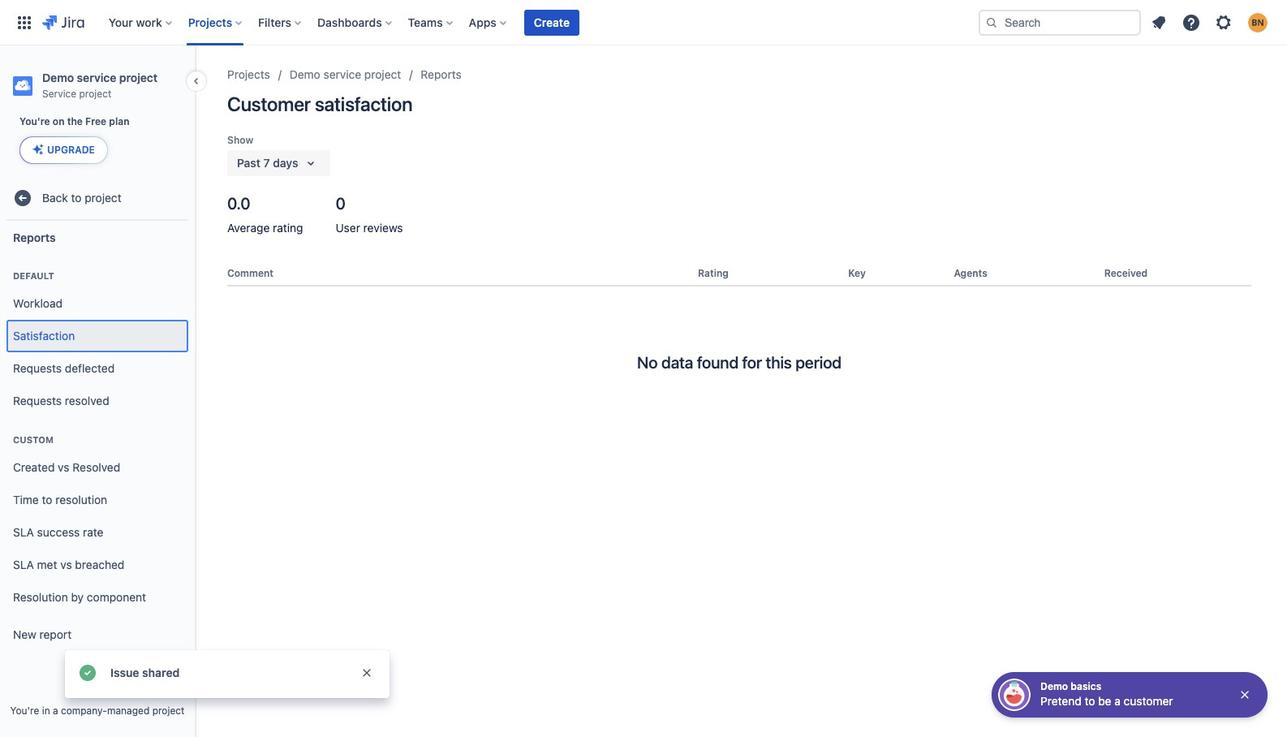 Task type: vqa. For each thing, say whether or not it's contained in the screenshot.
the bottom Ben
no



Task type: locate. For each thing, give the bounding box(es) containing it.
projects inside dropdown button
[[188, 15, 232, 29]]

projects
[[188, 15, 232, 29], [227, 67, 270, 81]]

0 horizontal spatial to
[[42, 492, 52, 506]]

your work
[[109, 15, 162, 29]]

sla
[[13, 525, 34, 539], [13, 557, 34, 571]]

1 requests from the top
[[13, 361, 62, 375]]

new report
[[13, 627, 72, 641]]

jira image
[[42, 13, 84, 32], [42, 13, 84, 32]]

help image
[[1182, 13, 1202, 32]]

reports down teams dropdown button
[[421, 67, 462, 81]]

found
[[697, 353, 739, 372]]

banner
[[0, 0, 1288, 45]]

0 vertical spatial vs
[[58, 460, 70, 474]]

created vs resolved link
[[6, 451, 188, 484]]

created
[[13, 460, 55, 474]]

project up satisfaction
[[364, 67, 401, 81]]

breached
[[75, 557, 125, 571]]

dashboards
[[318, 15, 382, 29]]

to inside back to project link
[[71, 190, 82, 204]]

1 horizontal spatial to
[[71, 190, 82, 204]]

2 horizontal spatial to
[[1085, 694, 1096, 708]]

to
[[71, 190, 82, 204], [42, 492, 52, 506], [1085, 694, 1096, 708]]

upgrade
[[47, 144, 95, 156]]

1 horizontal spatial reports
[[421, 67, 462, 81]]

sla success rate
[[13, 525, 104, 539]]

met
[[37, 557, 57, 571]]

pretend
[[1041, 694, 1082, 708]]

you're for you're in a company-managed project
[[10, 705, 39, 717]]

a right in
[[53, 705, 58, 717]]

sla success rate link
[[6, 516, 188, 549]]

2 sla from the top
[[13, 557, 34, 571]]

1 vertical spatial sla
[[13, 557, 34, 571]]

upgrade button
[[20, 137, 107, 163]]

service inside demo service project service project
[[77, 71, 116, 84]]

apps
[[469, 15, 497, 29]]

service
[[42, 88, 76, 100]]

user
[[336, 221, 360, 235]]

2 horizontal spatial demo
[[1041, 680, 1069, 693]]

back
[[42, 190, 68, 204]]

success
[[37, 525, 80, 539]]

filters
[[258, 15, 292, 29]]

apps button
[[464, 9, 513, 35]]

projects link
[[227, 65, 270, 84]]

past 7 days
[[237, 156, 298, 170]]

demo for demo service project
[[290, 67, 321, 81]]

reports up 'default'
[[13, 230, 56, 244]]

1 vertical spatial projects
[[227, 67, 270, 81]]

a inside demo basics pretend to be a customer
[[1115, 694, 1121, 708]]

project down shared
[[152, 705, 185, 717]]

search image
[[986, 16, 999, 29]]

requests for requests resolved
[[13, 393, 62, 407]]

you're in a company-managed project
[[10, 705, 185, 717]]

days
[[273, 156, 298, 170]]

to inside 'time to resolution' link
[[42, 492, 52, 506]]

project for back to project
[[85, 190, 122, 204]]

7
[[264, 156, 270, 170]]

demo up pretend on the right
[[1041, 680, 1069, 693]]

0 vertical spatial to
[[71, 190, 82, 204]]

appswitcher icon image
[[15, 13, 34, 32]]

demo for demo basics pretend to be a customer
[[1041, 680, 1069, 693]]

no data found for this period
[[637, 353, 842, 372]]

0 horizontal spatial demo
[[42, 71, 74, 84]]

service inside demo service project link
[[324, 67, 361, 81]]

sla left met
[[13, 557, 34, 571]]

project right back at the left top of page
[[85, 190, 122, 204]]

notifications image
[[1150, 13, 1169, 32]]

demo inside demo service project service project
[[42, 71, 74, 84]]

for
[[742, 353, 762, 372]]

projects up customer
[[227, 67, 270, 81]]

projects button
[[183, 9, 249, 35]]

sla for sla success rate
[[13, 525, 34, 539]]

teams
[[408, 15, 443, 29]]

to for back
[[71, 190, 82, 204]]

0 horizontal spatial reports
[[13, 230, 56, 244]]

create button
[[524, 9, 580, 35]]

to right back at the left top of page
[[71, 190, 82, 204]]

project for demo service project
[[364, 67, 401, 81]]

1 horizontal spatial demo
[[290, 67, 321, 81]]

show
[[227, 134, 254, 146]]

1 horizontal spatial a
[[1115, 694, 1121, 708]]

0 vertical spatial requests
[[13, 361, 62, 375]]

0 vertical spatial you're
[[19, 115, 50, 127]]

you're left in
[[10, 705, 39, 717]]

you're left on
[[19, 115, 50, 127]]

service up free at the top left
[[77, 71, 116, 84]]

0 vertical spatial sla
[[13, 525, 34, 539]]

you're
[[19, 115, 50, 127], [10, 705, 39, 717]]

vs right met
[[60, 557, 72, 571]]

deflected
[[65, 361, 115, 375]]

vs right created
[[58, 460, 70, 474]]

project
[[364, 67, 401, 81], [119, 71, 158, 84], [79, 88, 112, 100], [85, 190, 122, 204], [152, 705, 185, 717]]

1 vertical spatial to
[[42, 492, 52, 506]]

workload link
[[6, 287, 188, 320]]

reports
[[421, 67, 462, 81], [13, 230, 56, 244]]

resolved
[[65, 393, 109, 407]]

projects right work
[[188, 15, 232, 29]]

0 vertical spatial reports
[[421, 67, 462, 81]]

requests up custom
[[13, 393, 62, 407]]

1 vertical spatial requests
[[13, 393, 62, 407]]

past 7 days button
[[227, 150, 331, 176]]

resolved
[[73, 460, 120, 474]]

project for demo service project service project
[[119, 71, 158, 84]]

requests deflected link
[[6, 352, 188, 385]]

demo up service
[[42, 71, 74, 84]]

time to resolution link
[[6, 484, 188, 516]]

satisfaction
[[13, 328, 75, 342]]

close image
[[1239, 688, 1252, 701]]

time to resolution
[[13, 492, 107, 506]]

demo
[[290, 67, 321, 81], [42, 71, 74, 84], [1041, 680, 1069, 693]]

service up satisfaction
[[324, 67, 361, 81]]

received
[[1105, 267, 1148, 279]]

no
[[637, 353, 658, 372]]

to left be
[[1085, 694, 1096, 708]]

by
[[71, 590, 84, 604]]

2 vertical spatial to
[[1085, 694, 1096, 708]]

on
[[53, 115, 65, 127]]

sla for sla met vs breached
[[13, 557, 34, 571]]

0 horizontal spatial service
[[77, 71, 116, 84]]

demo up customer satisfaction
[[290, 67, 321, 81]]

custom
[[13, 434, 54, 445]]

1 horizontal spatial service
[[324, 67, 361, 81]]

to right time
[[42, 492, 52, 506]]

project up plan in the top of the page
[[119, 71, 158, 84]]

1 sla from the top
[[13, 525, 34, 539]]

2 requests from the top
[[13, 393, 62, 407]]

be
[[1099, 694, 1112, 708]]

a
[[1115, 694, 1121, 708], [53, 705, 58, 717]]

a right be
[[1115, 694, 1121, 708]]

0
[[336, 194, 346, 213]]

sla down time
[[13, 525, 34, 539]]

issue shared
[[110, 666, 180, 680]]

requests resolved link
[[6, 385, 188, 417]]

0 vertical spatial projects
[[188, 15, 232, 29]]

reports link
[[421, 65, 462, 84]]

service
[[324, 67, 361, 81], [77, 71, 116, 84]]

1 vertical spatial you're
[[10, 705, 39, 717]]

demo for demo service project service project
[[42, 71, 74, 84]]

customer satisfaction
[[227, 93, 413, 115]]

demo inside demo basics pretend to be a customer
[[1041, 680, 1069, 693]]

requests for requests deflected
[[13, 361, 62, 375]]

default group
[[6, 253, 188, 422]]

custom group
[[6, 417, 188, 619]]

requests down "satisfaction"
[[13, 361, 62, 375]]

vs
[[58, 460, 70, 474], [60, 557, 72, 571]]

issue
[[110, 666, 139, 680]]



Task type: describe. For each thing, give the bounding box(es) containing it.
reviews
[[363, 221, 403, 235]]

default
[[13, 270, 54, 281]]

new
[[13, 627, 36, 641]]

past
[[237, 156, 261, 170]]

work
[[136, 15, 162, 29]]

your work button
[[104, 9, 178, 35]]

workload
[[13, 296, 63, 310]]

customer
[[1124, 694, 1174, 708]]

demo basics pretend to be a customer
[[1041, 680, 1174, 708]]

back to project link
[[6, 182, 188, 214]]

report
[[39, 627, 72, 641]]

in
[[42, 705, 50, 717]]

your
[[109, 15, 133, 29]]

0.0
[[227, 194, 250, 213]]

the
[[67, 115, 83, 127]]

0.0 average rating
[[227, 194, 303, 235]]

1 vertical spatial vs
[[60, 557, 72, 571]]

resolution
[[55, 492, 107, 506]]

requests deflected
[[13, 361, 115, 375]]

filters button
[[253, 9, 308, 35]]

customer
[[227, 93, 311, 115]]

demo service project service project
[[42, 71, 158, 100]]

data
[[662, 353, 694, 372]]

new report link
[[6, 619, 188, 651]]

satisfaction
[[315, 93, 413, 115]]

resolution
[[13, 590, 68, 604]]

you're on the free plan
[[19, 115, 130, 127]]

service for demo service project service project
[[77, 71, 116, 84]]

basics
[[1071, 680, 1102, 693]]

managed
[[107, 705, 150, 717]]

your profile and settings image
[[1249, 13, 1268, 32]]

period
[[796, 353, 842, 372]]

this
[[766, 353, 792, 372]]

primary element
[[10, 0, 979, 45]]

to inside demo basics pretend to be a customer
[[1085, 694, 1096, 708]]

demo service project link
[[290, 65, 401, 84]]

comment
[[227, 267, 274, 279]]

requests resolved
[[13, 393, 109, 407]]

project up free at the top left
[[79, 88, 112, 100]]

dashboards button
[[313, 9, 398, 35]]

projects for the projects link
[[227, 67, 270, 81]]

average
[[227, 221, 270, 235]]

service for demo service project
[[324, 67, 361, 81]]

agents
[[954, 267, 988, 279]]

teams button
[[403, 9, 459, 35]]

time
[[13, 492, 39, 506]]

create
[[534, 15, 570, 29]]

projects for projects dropdown button
[[188, 15, 232, 29]]

satisfaction link
[[6, 320, 188, 352]]

0 horizontal spatial a
[[53, 705, 58, 717]]

dismiss image
[[360, 667, 373, 680]]

resolution by component
[[13, 590, 146, 604]]

rating
[[273, 221, 303, 235]]

shared
[[142, 666, 180, 680]]

rating
[[698, 267, 729, 279]]

to for time
[[42, 492, 52, 506]]

plan
[[109, 115, 130, 127]]

company-
[[61, 705, 107, 717]]

created vs resolved
[[13, 460, 120, 474]]

resolution by component link
[[6, 581, 188, 614]]

Search field
[[979, 9, 1142, 35]]

component
[[87, 590, 146, 604]]

banner containing your work
[[0, 0, 1288, 45]]

back to project
[[42, 190, 122, 204]]

1 vertical spatial reports
[[13, 230, 56, 244]]

success image
[[78, 663, 97, 683]]

free
[[85, 115, 106, 127]]

settings image
[[1215, 13, 1234, 32]]

sla met vs breached
[[13, 557, 125, 571]]

rate
[[83, 525, 104, 539]]

sla met vs breached link
[[6, 549, 188, 581]]

demo service project
[[290, 67, 401, 81]]

you're for you're on the free plan
[[19, 115, 50, 127]]

key
[[849, 267, 866, 279]]



